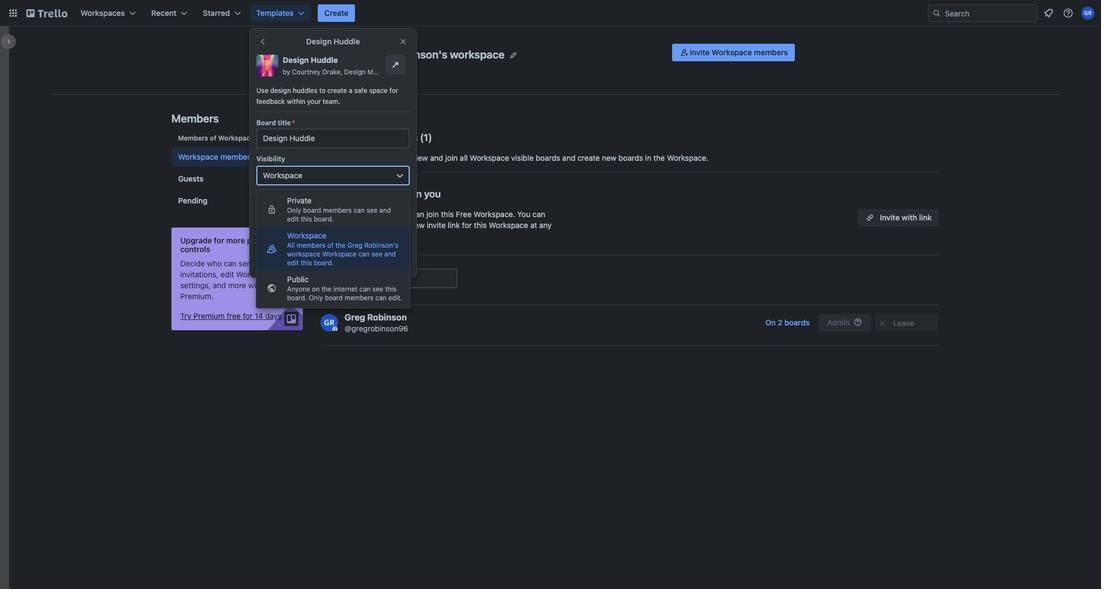 Task type: vqa. For each thing, say whether or not it's contained in the screenshot.
and within the Workspace All members of the Greg Robinson's workspace Workspace can see and edit this board.
yes



Task type: locate. For each thing, give the bounding box(es) containing it.
0 vertical spatial edit
[[287, 215, 299, 224]]

more down send
[[228, 281, 246, 290]]

1 horizontal spatial with
[[349, 210, 364, 219]]

join left all
[[445, 153, 458, 163]]

visibility
[[256, 155, 285, 163]]

1 vertical spatial invite
[[427, 221, 446, 230]]

manager
[[367, 68, 395, 76]]

for left 14
[[243, 312, 253, 321]]

1 horizontal spatial link
[[448, 221, 460, 230]]

1 vertical spatial edit
[[287, 259, 299, 267]]

public
[[287, 275, 309, 284]]

edit up public
[[287, 259, 299, 267]]

new inside anyone with an invite link can join this free workspace. you can also disable and create a new invite link for this workspace at any time.
[[410, 221, 425, 230]]

leave
[[893, 319, 914, 328]]

anyone inside anyone with an invite link can join this free workspace. you can also disable and create a new invite link for this workspace at any time.
[[320, 210, 347, 219]]

open information menu image
[[1063, 8, 1074, 19]]

0 vertical spatial members
[[171, 112, 219, 125]]

this down cards
[[301, 215, 312, 224]]

and down an
[[364, 221, 377, 230]]

a inside use design huddles to create a safe space for feedback within your team.
[[349, 87, 352, 95]]

create button down time.
[[256, 245, 410, 262]]

board inside "public anyone on the internet can see this board. only board members can edit."
[[325, 294, 343, 302]]

2 horizontal spatial with
[[902, 213, 917, 222]]

create inside use design huddles to create a safe space for feedback within your team.
[[327, 87, 347, 95]]

board.
[[314, 215, 334, 224], [287, 221, 309, 231], [314, 259, 334, 267], [287, 294, 307, 302]]

0 vertical spatial join
[[445, 153, 458, 163]]

join left "you" at the left of the page
[[405, 188, 422, 200]]

0 vertical spatial only
[[287, 207, 301, 215]]

1 horizontal spatial private
[[376, 63, 397, 71]]

send
[[239, 259, 256, 268]]

only inside private only board members can see and edit this board.
[[287, 207, 301, 215]]

huddle inside design huddle by courtney drake, design manager @ trello
[[311, 55, 338, 65]]

greg for greg robinson @gregrobinson96
[[345, 313, 365, 323]]

create up design huddle
[[324, 8, 349, 18]]

only down the on
[[309, 294, 323, 302]]

private only board members can see and edit this board.
[[287, 196, 391, 224]]

0 horizontal spatial anyone
[[287, 285, 310, 294]]

0 horizontal spatial workspace
[[287, 250, 320, 259]]

in
[[645, 153, 651, 163]]

with inside anyone with an invite link can join this free workspace. you can also disable and create a new invite link for this workspace at any time.
[[349, 210, 364, 219]]

2 horizontal spatial link
[[919, 213, 932, 222]]

0 vertical spatial greg
[[365, 48, 389, 61]]

space
[[369, 87, 388, 95]]

to inside activity and members will not be copied to the new board.
[[399, 210, 406, 220]]

0 horizontal spatial workspace.
[[474, 210, 515, 219]]

greg inside greg robinson @gregrobinson96
[[345, 313, 365, 323]]

of up guests link
[[210, 134, 216, 142]]

huddle up g
[[334, 37, 360, 46]]

0 vertical spatial see
[[367, 207, 378, 215]]

2 vertical spatial invite
[[880, 213, 900, 222]]

link
[[397, 210, 410, 219], [919, 213, 932, 222], [448, 221, 460, 230]]

2 horizontal spatial join
[[445, 153, 458, 163]]

1 horizontal spatial board
[[325, 294, 343, 302]]

sm image for leave link
[[877, 318, 888, 329]]

board down internet
[[325, 294, 343, 302]]

a left safe
[[349, 87, 352, 95]]

members
[[754, 48, 788, 57], [374, 132, 418, 144], [220, 152, 254, 162], [362, 153, 395, 163], [348, 188, 391, 200], [323, 207, 352, 215], [300, 210, 333, 220], [297, 242, 326, 250], [345, 294, 374, 302]]

and down keep cards
[[285, 210, 298, 220]]

controls
[[180, 245, 210, 254]]

trello
[[404, 68, 421, 76]]

edit
[[287, 215, 299, 224], [287, 259, 299, 267], [221, 270, 234, 279]]

anyone
[[320, 210, 347, 219], [287, 285, 310, 294]]

starred button
[[196, 4, 247, 22]]

1 horizontal spatial anyone
[[320, 210, 347, 219]]

workspace members down safe
[[320, 132, 418, 144]]

admin button
[[819, 314, 871, 332]]

2 vertical spatial create
[[380, 221, 402, 230]]

members up guests
[[178, 134, 208, 142]]

link inside button
[[919, 213, 932, 222]]

new left in
[[602, 153, 616, 163]]

for inside 'button'
[[243, 312, 253, 321]]

huddle up drake,
[[311, 55, 338, 65]]

board. down public
[[287, 294, 307, 302]]

this up edit.
[[385, 285, 396, 294]]

design up 'design huddle' "link"
[[306, 37, 332, 46]]

0 vertical spatial to
[[319, 87, 326, 95]]

create
[[324, 8, 349, 18], [321, 249, 345, 258]]

only
[[287, 207, 301, 215], [309, 294, 323, 302]]

robinson's up trello
[[392, 48, 447, 61]]

and right view
[[430, 153, 443, 163]]

design up by
[[283, 55, 309, 65]]

0 vertical spatial create
[[324, 8, 349, 18]]

0 horizontal spatial private
[[287, 196, 312, 205]]

create button inside primary element
[[318, 4, 355, 22]]

see inside "public anyone on the internet can see this board. only board members can edit."
[[372, 285, 383, 294]]

the
[[653, 153, 665, 163], [256, 221, 268, 231], [335, 242, 345, 250], [322, 285, 332, 294]]

invite down "you" at the left of the page
[[427, 221, 446, 230]]

workspace members can view and join all workspace visible boards and create new boards in the workspace.
[[320, 153, 709, 163]]

the down activity on the top
[[256, 221, 268, 231]]

0 horizontal spatial link
[[397, 210, 410, 219]]

guests link
[[171, 169, 303, 189]]

the down time.
[[335, 242, 345, 250]]

0 vertical spatial design
[[306, 37, 332, 46]]

workspace.
[[667, 153, 709, 163], [474, 210, 515, 219]]

1 horizontal spatial new
[[410, 221, 425, 230]]

copied
[[373, 210, 397, 220]]

can
[[397, 153, 410, 163], [354, 207, 365, 215], [412, 210, 424, 219], [533, 210, 545, 219], [358, 250, 370, 259], [224, 259, 237, 268], [359, 285, 370, 294], [375, 294, 387, 302]]

will
[[335, 210, 347, 220]]

0 vertical spatial of
[[210, 134, 216, 142]]

edit down who on the top
[[221, 270, 234, 279]]

Search field
[[941, 5, 1037, 21]]

settings,
[[180, 281, 211, 290]]

upgrade
[[180, 236, 212, 245]]

board down cards
[[303, 207, 321, 215]]

1 horizontal spatial only
[[309, 294, 323, 302]]

only down keep cards
[[287, 207, 301, 215]]

can right who on the top
[[224, 259, 237, 268]]

and up the "filter by name" text box
[[384, 250, 396, 259]]

this up public
[[301, 259, 312, 267]]

2 vertical spatial design
[[344, 68, 366, 76]]

robinson's down "copied"
[[364, 242, 398, 250]]

1 horizontal spatial sm image
[[877, 318, 888, 329]]

and down who on the top
[[213, 281, 226, 290]]

1 vertical spatial only
[[309, 294, 323, 302]]

g button
[[326, 44, 359, 77]]

board. down time.
[[314, 259, 334, 267]]

can left view
[[397, 153, 410, 163]]

1 vertical spatial invite
[[320, 188, 346, 200]]

can down disable
[[358, 250, 370, 259]]

@gregrobinson96
[[345, 324, 408, 334]]

1 vertical spatial members
[[178, 134, 208, 142]]

0 horizontal spatial a
[[349, 87, 352, 95]]

boards right 2
[[784, 318, 810, 328]]

0 horizontal spatial join
[[405, 188, 422, 200]]

see right not
[[367, 207, 378, 215]]

create
[[327, 87, 347, 95], [578, 153, 600, 163], [380, 221, 402, 230]]

to inside use design huddles to create a safe space for feedback within your team.
[[319, 87, 326, 95]]

join down "you" at the left of the page
[[426, 210, 439, 219]]

2 horizontal spatial create
[[578, 153, 600, 163]]

0 horizontal spatial only
[[287, 207, 301, 215]]

for right upgrade
[[214, 236, 224, 245]]

0 vertical spatial workspace
[[450, 48, 505, 61]]

greg up @gregrobinson96 at the left bottom
[[345, 313, 365, 323]]

board. inside private only board members can see and edit this board.
[[314, 215, 334, 224]]

try premium free for 14 days button
[[180, 311, 282, 322]]

design
[[306, 37, 332, 46], [283, 55, 309, 65], [344, 68, 366, 76]]

for right space
[[390, 87, 398, 95]]

more
[[226, 236, 245, 245], [228, 281, 246, 290]]

members for members
[[171, 112, 219, 125]]

anyone down public
[[287, 285, 310, 294]]

1 vertical spatial robinson's
[[364, 242, 398, 250]]

for
[[390, 87, 398, 95], [462, 221, 472, 230], [214, 236, 224, 245], [243, 312, 253, 321]]

huddle for design huddle
[[334, 37, 360, 46]]

)
[[428, 132, 432, 144]]

private
[[376, 63, 397, 71], [287, 196, 312, 205]]

1 horizontal spatial join
[[426, 210, 439, 219]]

0 vertical spatial huddle
[[334, 37, 360, 46]]

sm image
[[679, 47, 690, 58], [877, 318, 888, 329]]

2 vertical spatial see
[[372, 285, 383, 294]]

2 horizontal spatial invite
[[880, 213, 900, 222]]

be
[[362, 210, 371, 220]]

0 vertical spatial private
[[376, 63, 397, 71]]

see
[[367, 207, 378, 215], [371, 250, 382, 259], [372, 285, 383, 294]]

sm image inside invite workspace members button
[[679, 47, 690, 58]]

of down time.
[[327, 242, 334, 250]]

workspace. left you
[[474, 210, 515, 219]]

greg up manager
[[365, 48, 389, 61]]

1 vertical spatial board
[[325, 294, 343, 302]]

1 horizontal spatial invite
[[690, 48, 710, 57]]

this left at
[[474, 221, 487, 230]]

return to previous screen image
[[259, 37, 267, 46]]

and inside activity and members will not be copied to the new board.
[[285, 210, 298, 220]]

see up the "filter by name" text box
[[371, 250, 382, 259]]

2 vertical spatial edit
[[221, 270, 234, 279]]

and
[[430, 153, 443, 163], [562, 153, 575, 163], [379, 207, 391, 215], [285, 210, 298, 220], [364, 221, 377, 230], [384, 250, 396, 259], [213, 281, 226, 290]]

invite
[[690, 48, 710, 57], [320, 188, 346, 200], [880, 213, 900, 222]]

0 vertical spatial more
[[226, 236, 245, 245]]

see inside private only board members can see and edit this board.
[[367, 207, 378, 215]]

boards
[[256, 134, 278, 142], [536, 153, 560, 163], [619, 153, 643, 163], [784, 318, 810, 328]]

edit down keep cards
[[287, 215, 299, 224]]

design huddle link
[[283, 55, 381, 66]]

workspaces
[[81, 8, 125, 18]]

board. left will
[[314, 215, 334, 224]]

use design huddles to create a safe space for feedback within your team.
[[256, 87, 398, 106]]

1 vertical spatial sm image
[[877, 318, 888, 329]]

greg down disable
[[347, 242, 362, 250]]

board title *
[[256, 119, 295, 127]]

2 vertical spatial join
[[426, 210, 439, 219]]

can down "you" at the left of the page
[[412, 210, 424, 219]]

sm image inside leave link
[[877, 318, 888, 329]]

this
[[441, 210, 454, 219], [301, 215, 312, 224], [474, 221, 487, 230], [301, 259, 312, 267], [385, 285, 396, 294]]

to right "copied"
[[399, 210, 406, 220]]

see up robinson
[[372, 285, 383, 294]]

design up safe
[[344, 68, 366, 76]]

can left edit.
[[375, 294, 387, 302]]

0 horizontal spatial board
[[303, 207, 321, 215]]

more up send
[[226, 236, 245, 245]]

0 vertical spatial invite
[[376, 210, 395, 219]]

and right 'visible'
[[562, 153, 575, 163]]

design huddle by courtney drake, design manager @ trello
[[283, 55, 421, 76]]

1 vertical spatial a
[[404, 221, 408, 230]]

activity and members will not be copied to the new board.
[[256, 210, 406, 231]]

the right the on
[[322, 285, 332, 294]]

1 vertical spatial workspace
[[287, 250, 320, 259]]

workspace. inside anyone with an invite link can join this free workspace. you can also disable and create a new invite link for this workspace at any time.
[[474, 210, 515, 219]]

board. up all
[[287, 221, 309, 231]]

boards down board
[[256, 134, 278, 142]]

for down free
[[462, 221, 472, 230]]

workspace members down 'members of workspace boards'
[[178, 152, 254, 162]]

greg robinson (gregrobinson96) image
[[1081, 7, 1095, 20]]

new down "you" at the left of the page
[[410, 221, 425, 230]]

create inside primary element
[[324, 8, 349, 18]]

workspace inside workspace all members of the greg robinson's workspace workspace can see and edit this board.
[[287, 250, 320, 259]]

0 vertical spatial board
[[303, 207, 321, 215]]

0 vertical spatial anyone
[[320, 210, 347, 219]]

1 vertical spatial of
[[327, 242, 334, 250]]

anyone inside "public anyone on the internet can see this board. only board members can edit."
[[287, 285, 310, 294]]

1 vertical spatial private
[[287, 196, 312, 205]]

huddle for design huddle by courtney drake, design manager @ trello
[[311, 55, 338, 65]]

1 vertical spatial anyone
[[287, 285, 310, 294]]

members up 'members of workspace boards'
[[171, 112, 219, 125]]

invite right an
[[376, 210, 395, 219]]

workspace. right in
[[667, 153, 709, 163]]

and right an
[[379, 207, 391, 215]]

primary element
[[0, 0, 1101, 26]]

to up your
[[319, 87, 326, 95]]

None text field
[[256, 129, 410, 148]]

1 vertical spatial create
[[321, 249, 345, 258]]

invite with link button
[[858, 209, 938, 227]]

Filter by name text field
[[320, 269, 457, 289]]

public anyone on the internet can see this board. only board members can edit.
[[287, 275, 402, 302]]

can left an
[[354, 207, 365, 215]]

create inside anyone with an invite link can join this free workspace. you can also disable and create a new invite link for this workspace at any time.
[[380, 221, 402, 230]]

create button
[[318, 4, 355, 22], [256, 245, 410, 262]]

0 horizontal spatial workspace members
[[178, 152, 254, 162]]

create down time.
[[321, 249, 345, 258]]

board
[[303, 207, 321, 215], [325, 294, 343, 302]]

can right internet
[[359, 285, 370, 294]]

greg robinson's workspace
[[365, 48, 505, 61]]

invite for invite workspace members
[[690, 48, 710, 57]]

1 vertical spatial workspace.
[[474, 210, 515, 219]]

1 horizontal spatial create
[[380, 221, 402, 230]]

0 vertical spatial invite
[[690, 48, 710, 57]]

1 vertical spatial huddle
[[311, 55, 338, 65]]

edit inside the upgrade for more permissions controls decide who can send invitations, edit workspace settings, and more with premium.
[[221, 270, 234, 279]]

new inside activity and members will not be copied to the new board.
[[270, 221, 284, 231]]

1 vertical spatial see
[[371, 250, 382, 259]]

workspace inside anyone with an invite link can join this free workspace. you can also disable and create a new invite link for this workspace at any time.
[[489, 221, 528, 230]]

and inside private only board members can see and edit this board.
[[379, 207, 391, 215]]

a down 'invite members to join you'
[[404, 221, 408, 230]]

create button up design huddle
[[318, 4, 355, 22]]

new down activity on the top
[[270, 221, 284, 231]]

greg robinson @gregrobinson96
[[345, 313, 408, 334]]

1 vertical spatial design
[[283, 55, 309, 65]]

1 vertical spatial greg
[[347, 242, 362, 250]]

anyone up also
[[320, 210, 347, 219]]

with
[[349, 210, 364, 219], [902, 213, 917, 222], [248, 281, 263, 290]]

can inside private only board members can see and edit this board.
[[354, 207, 365, 215]]

private inside private only board members can see and edit this board.
[[287, 196, 312, 205]]

1 horizontal spatial of
[[327, 242, 334, 250]]

robinson
[[367, 313, 407, 323]]

with inside button
[[902, 213, 917, 222]]

0 horizontal spatial with
[[248, 281, 263, 290]]

0 vertical spatial workspace.
[[667, 153, 709, 163]]

0 horizontal spatial sm image
[[679, 47, 690, 58]]

2 vertical spatial to
[[399, 210, 406, 220]]

members inside workspace all members of the greg robinson's workspace workspace can see and edit this board.
[[297, 242, 326, 250]]

14
[[255, 312, 263, 321]]

0 vertical spatial create
[[327, 87, 347, 95]]

with inside the upgrade for more permissions controls decide who can send invitations, edit workspace settings, and more with premium.
[[248, 281, 263, 290]]

this inside "public anyone on the internet can see this board. only board members can edit."
[[385, 285, 396, 294]]

0 vertical spatial workspace members
[[320, 132, 418, 144]]

0 vertical spatial create button
[[318, 4, 355, 22]]

with for invite
[[902, 213, 917, 222]]

0 horizontal spatial new
[[270, 221, 284, 231]]

and inside workspace all members of the greg robinson's workspace workspace can see and edit this board.
[[384, 250, 396, 259]]

0 vertical spatial a
[[349, 87, 352, 95]]

invite workspace members
[[690, 48, 788, 57]]

0 horizontal spatial invite
[[320, 188, 346, 200]]

1 horizontal spatial a
[[404, 221, 408, 230]]

to up "copied"
[[394, 188, 403, 200]]

members inside activity and members will not be copied to the new board.
[[300, 210, 333, 220]]

0 horizontal spatial create
[[327, 87, 347, 95]]

1 horizontal spatial workspace
[[450, 48, 505, 61]]

join
[[445, 153, 458, 163], [405, 188, 422, 200], [426, 210, 439, 219]]

disable
[[337, 221, 362, 230]]

0 vertical spatial sm image
[[679, 47, 690, 58]]

1 horizontal spatial workspace members
[[320, 132, 418, 144]]

2 vertical spatial greg
[[345, 313, 365, 323]]



Task type: describe. For each thing, give the bounding box(es) containing it.
starred
[[203, 8, 230, 18]]

design
[[270, 87, 291, 95]]

and inside the upgrade for more permissions controls decide who can send invitations, edit workspace settings, and more with premium.
[[213, 281, 226, 290]]

with for anyone
[[349, 210, 364, 219]]

for inside use design huddles to create a safe space for feedback within your team.
[[390, 87, 398, 95]]

1 vertical spatial join
[[405, 188, 422, 200]]

workspace inside the upgrade for more permissions controls decide who can send invitations, edit workspace settings, and more with premium.
[[236, 270, 275, 279]]

search image
[[932, 9, 941, 18]]

greg inside workspace all members of the greg robinson's workspace workspace can see and edit this board.
[[347, 242, 362, 250]]

members inside button
[[754, 48, 788, 57]]

feedback
[[256, 98, 285, 106]]

1 horizontal spatial workspace.
[[667, 153, 709, 163]]

free
[[227, 312, 241, 321]]

premium.
[[180, 292, 214, 301]]

safe
[[354, 87, 367, 95]]

1
[[424, 132, 428, 144]]

design huddle
[[306, 37, 360, 46]]

recent
[[151, 8, 177, 18]]

boards inside on 2 boards link
[[784, 318, 810, 328]]

0 horizontal spatial of
[[210, 134, 216, 142]]

this member is an admin of this workspace. image
[[333, 327, 337, 332]]

on
[[312, 285, 320, 294]]

templates
[[256, 8, 294, 18]]

free
[[456, 210, 472, 219]]

anyone with an invite link can join this free workspace. you can also disable and create a new invite link for this workspace at any time.
[[320, 210, 552, 241]]

on
[[765, 318, 776, 328]]

2 horizontal spatial new
[[602, 153, 616, 163]]

board
[[256, 119, 276, 127]]

see inside workspace all members of the greg robinson's workspace workspace can see and edit this board.
[[371, 250, 382, 259]]

on 2 boards
[[765, 318, 810, 328]]

title
[[278, 119, 291, 127]]

at
[[530, 221, 537, 230]]

the inside "public anyone on the internet can see this board. only board members can edit."
[[322, 285, 332, 294]]

decide
[[180, 259, 205, 268]]

board inside private only board members can see and edit this board.
[[303, 207, 321, 215]]

the inside workspace all members of the greg robinson's workspace workspace can see and edit this board.
[[335, 242, 345, 250]]

can inside workspace all members of the greg robinson's workspace workspace can see and edit this board.
[[358, 250, 370, 259]]

leave link
[[875, 314, 938, 332]]

you
[[424, 188, 441, 200]]

permissions
[[247, 236, 292, 245]]

keep
[[274, 195, 292, 204]]

back to home image
[[26, 4, 67, 22]]

0 notifications image
[[1042, 7, 1055, 20]]

members inside private only board members can see and edit this board.
[[323, 207, 352, 215]]

pending
[[178, 196, 208, 205]]

invite with link
[[880, 213, 932, 222]]

pending link
[[171, 191, 303, 211]]

can inside the upgrade for more permissions controls decide who can send invitations, edit workspace settings, and more with premium.
[[224, 259, 237, 268]]

for inside the upgrade for more permissions controls decide who can send invitations, edit workspace settings, and more with premium.
[[214, 236, 224, 245]]

design for design huddle
[[306, 37, 332, 46]]

join inside anyone with an invite link can join this free workspace. you can also disable and create a new invite link for this workspace at any time.
[[426, 210, 439, 219]]

within
[[287, 98, 305, 106]]

g
[[336, 49, 350, 71]]

the inside activity and members will not be copied to the new board.
[[256, 221, 268, 231]]

your
[[307, 98, 321, 106]]

the right in
[[653, 153, 665, 163]]

any
[[539, 221, 552, 230]]

*
[[292, 119, 295, 127]]

board. inside "public anyone on the internet can see this board. only board members can edit."
[[287, 294, 307, 302]]

greg for greg robinson's workspace
[[365, 48, 389, 61]]

drake,
[[322, 68, 342, 76]]

0 vertical spatial robinson's
[[392, 48, 447, 61]]

also
[[320, 221, 335, 230]]

1 vertical spatial to
[[394, 188, 403, 200]]

by
[[283, 68, 290, 76]]

time.
[[320, 232, 338, 241]]

and inside anyone with an invite link can join this free workspace. you can also disable and create a new invite link for this workspace at any time.
[[364, 221, 377, 230]]

who
[[207, 259, 222, 268]]

cards
[[294, 195, 313, 204]]

1 vertical spatial more
[[228, 281, 246, 290]]

workspace all members of the greg robinson's workspace workspace can see and edit this board.
[[287, 231, 398, 267]]

1 vertical spatial workspace members
[[178, 152, 254, 162]]

private for private only board members can see and edit this board.
[[287, 196, 312, 205]]

workspace inside invite workspace members button
[[712, 48, 752, 57]]

all
[[287, 242, 295, 250]]

team.
[[323, 98, 340, 106]]

upgrade for more permissions controls decide who can send invitations, edit workspace settings, and more with premium.
[[180, 236, 292, 301]]

premium
[[193, 312, 225, 321]]

0 horizontal spatial invite
[[376, 210, 395, 219]]

invite for invite members to join you
[[320, 188, 346, 200]]

private for private
[[376, 63, 397, 71]]

try premium free for 14 days
[[180, 312, 282, 321]]

1 horizontal spatial invite
[[427, 221, 446, 230]]

guests
[[178, 174, 203, 184]]

design for design huddle by courtney drake, design manager @ trello
[[283, 55, 309, 65]]

admin
[[828, 318, 850, 328]]

board. inside workspace all members of the greg robinson's workspace workspace can see and edit this board.
[[314, 259, 334, 267]]

days
[[265, 312, 282, 321]]

close popover image
[[399, 37, 408, 46]]

(
[[420, 132, 424, 144]]

courtney
[[292, 68, 320, 76]]

for inside anyone with an invite link can join this free workspace. you can also disable and create a new invite link for this workspace at any time.
[[462, 221, 472, 230]]

use
[[256, 87, 268, 95]]

members for members of workspace boards
[[178, 134, 208, 142]]

invite for invite with link
[[880, 213, 900, 222]]

sm image for invite workspace members button at the top right of page
[[679, 47, 690, 58]]

invite members to join you
[[320, 188, 441, 200]]

this inside workspace all members of the greg robinson's workspace workspace can see and edit this board.
[[301, 259, 312, 267]]

edit.
[[388, 294, 402, 302]]

view
[[412, 153, 428, 163]]

of inside workspace all members of the greg robinson's workspace workspace can see and edit this board.
[[327, 242, 334, 250]]

on 2 boards link
[[760, 314, 815, 332]]

1 vertical spatial create
[[578, 153, 600, 163]]

robinson's inside workspace all members of the greg robinson's workspace workspace can see and edit this board.
[[364, 242, 398, 250]]

an
[[366, 210, 374, 219]]

2
[[778, 318, 782, 328]]

edit inside workspace all members of the greg robinson's workspace workspace can see and edit this board.
[[287, 259, 299, 267]]

you
[[517, 210, 530, 219]]

1 vertical spatial create button
[[256, 245, 410, 262]]

try
[[180, 312, 191, 321]]

only inside "public anyone on the internet can see this board. only board members can edit."
[[309, 294, 323, 302]]

boards right 'visible'
[[536, 153, 560, 163]]

(1)
[[256, 152, 266, 162]]

board. inside activity and members will not be copied to the new board.
[[287, 221, 309, 231]]

a inside anyone with an invite link can join this free workspace. you can also disable and create a new invite link for this workspace at any time.
[[404, 221, 408, 230]]

all
[[460, 153, 468, 163]]

templates button
[[250, 4, 311, 22]]

invitations,
[[180, 270, 219, 279]]

huddles
[[293, 87, 317, 95]]

visible
[[511, 153, 534, 163]]

activity
[[256, 210, 283, 220]]

recent button
[[145, 4, 194, 22]]

members inside "public anyone on the internet can see this board. only board members can edit."
[[345, 294, 374, 302]]

keep cards
[[274, 195, 313, 204]]

can up at
[[533, 210, 545, 219]]

invite workspace members button
[[672, 44, 795, 61]]

boards left in
[[619, 153, 643, 163]]

not
[[349, 210, 360, 220]]

@
[[396, 68, 402, 76]]

this inside private only board members can see and edit this board.
[[301, 215, 312, 224]]

this left free
[[441, 210, 454, 219]]

workspaces button
[[74, 4, 142, 22]]

edit inside private only board members can see and edit this board.
[[287, 215, 299, 224]]



